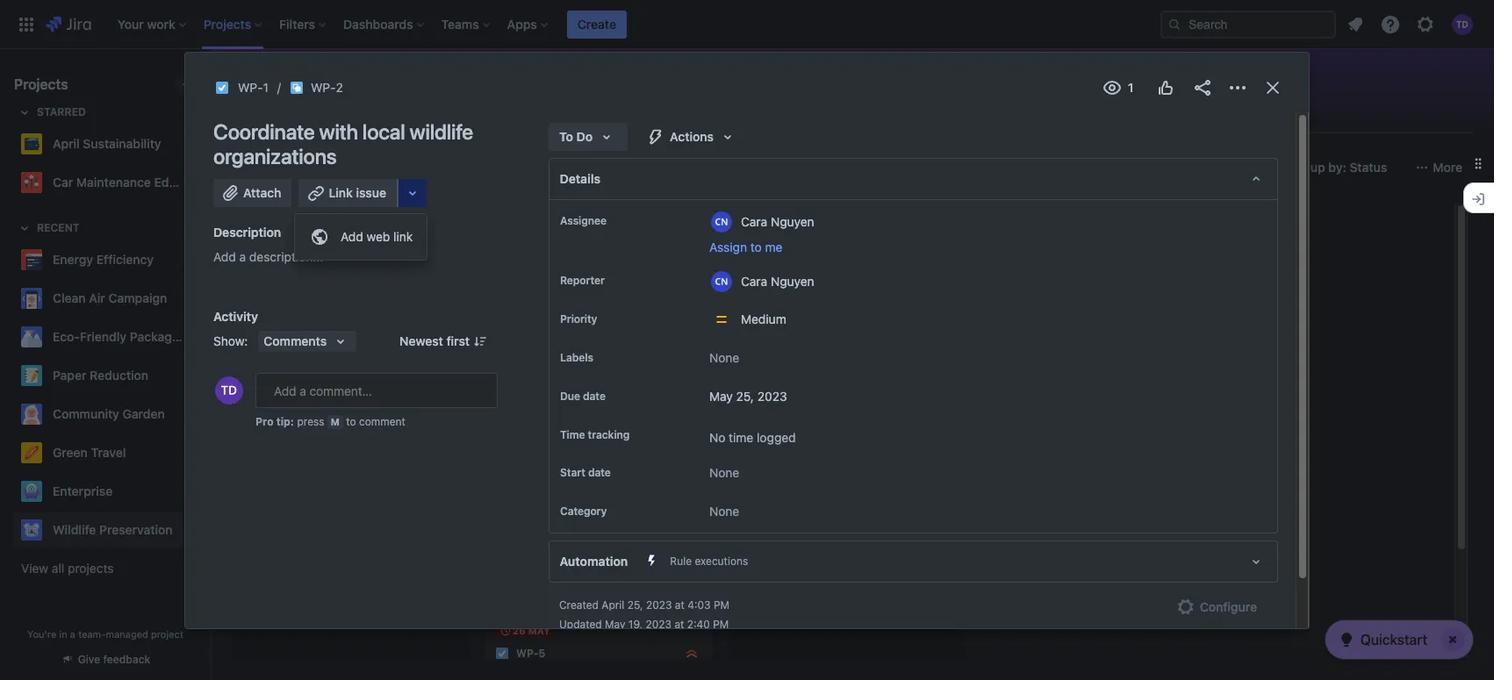 Task type: vqa. For each thing, say whether or not it's contained in the screenshot.
Teams
no



Task type: describe. For each thing, give the bounding box(es) containing it.
assign to me
[[710, 240, 783, 255]]

efficiency
[[96, 252, 154, 267]]

start date
[[560, 467, 611, 480]]

1 horizontal spatial coordinate
[[495, 490, 558, 505]]

0 horizontal spatial may
[[528, 625, 550, 637]]

coordinate with local wildlife organizations inside dialog
[[213, 119, 473, 169]]

summary link
[[232, 102, 294, 134]]

visit a local animal sanctuary
[[495, 434, 659, 449]]

green travel
[[53, 445, 126, 460]]

highest image
[[685, 647, 699, 661]]

3
[[573, 216, 580, 231]]

wildlife inside 'organize wildlife habitat restoration event'
[[550, 263, 589, 278]]

newest first
[[400, 334, 470, 349]]

may inside created april 25, 2023 at 4:03 pm updated may 19, 2023 at 2:40 pm
[[605, 619, 626, 632]]

wp- for 5
[[516, 648, 539, 661]]

to for to do
[[559, 129, 574, 144]]

Add a comment… field
[[256, 373, 498, 408]]

1 vertical spatial in
[[59, 629, 67, 640]]

2 vertical spatial a
[[70, 629, 76, 640]]

the
[[327, 263, 346, 278]]

due date
[[560, 390, 606, 403]]

link issue button
[[299, 179, 399, 207]]

april inside created april 25, 2023 at 4:03 pm updated may 19, 2023 at 2:40 pm
[[602, 599, 625, 613]]

add for add web link
[[341, 229, 363, 244]]

created
[[559, 599, 599, 613]]

gettin
[[248, 263, 282, 278]]

give feedback button
[[50, 646, 161, 675]]

copy link to issue image
[[340, 80, 354, 94]]

2 pm from the top
[[713, 619, 729, 632]]

0 horizontal spatial wildlife
[[53, 523, 96, 538]]

0 vertical spatial 2023
[[758, 389, 788, 404]]

newest first image
[[473, 335, 487, 349]]

wp-5 link
[[516, 647, 546, 662]]

logged
[[757, 430, 796, 445]]

priority
[[560, 313, 598, 326]]

2 vertical spatial local
[[588, 490, 615, 505]]

1 cara nguyen from the top
[[741, 214, 815, 229]]

a for visit
[[523, 434, 530, 449]]

none for category
[[710, 504, 740, 519]]

clean air campaign link
[[14, 281, 190, 316]]

organize wildlife habitat restoration event
[[495, 263, 632, 295]]

sanctuary
[[603, 434, 659, 449]]

2 nguyen from the top
[[771, 274, 815, 289]]

1 horizontal spatial wildlife preservation
[[267, 72, 459, 97]]

friendly
[[80, 329, 127, 344]]

2 inside coordinate with local wildlife organizations dialog
[[336, 80, 343, 95]]

1 vertical spatial habitat
[[304, 343, 344, 358]]

1 pm from the top
[[714, 599, 730, 613]]

car maintenance education
[[53, 175, 212, 190]]

payton hansen image
[[680, 351, 701, 372]]

attach
[[243, 185, 281, 200]]

jun
[[281, 379, 302, 390]]

5
[[539, 648, 546, 661]]

2 horizontal spatial may
[[710, 389, 733, 404]]

pages
[[611, 110, 646, 125]]

wp-2 link
[[311, 77, 343, 98]]

30 jun
[[265, 379, 302, 390]]

task image
[[495, 647, 509, 661]]

description
[[213, 225, 281, 240]]

1 horizontal spatial organizations
[[661, 490, 737, 505]]

wp-1
[[238, 80, 269, 95]]

press
[[297, 415, 324, 429]]

energy efficiency link
[[14, 242, 190, 278]]

give feedback
[[78, 653, 150, 667]]

date for start date
[[588, 467, 611, 480]]

description...
[[249, 249, 324, 264]]

reporter pin to top. only you can see pinned fields. image
[[609, 274, 623, 288]]

paper reduction link
[[14, 358, 190, 393]]

no time logged
[[710, 430, 796, 445]]

forms link
[[549, 102, 593, 134]]

actions
[[670, 129, 714, 144]]

medium
[[741, 312, 787, 327]]

animal
[[563, 434, 600, 449]]

none for labels
[[710, 350, 740, 365]]

do for to do 2
[[267, 218, 282, 229]]

26 may
[[513, 625, 550, 637]]

link issue
[[329, 185, 386, 200]]

2 cara from the top
[[741, 274, 768, 289]]

dismiss quickstart image
[[1440, 626, 1468, 654]]

automation element
[[549, 541, 1279, 584]]

eco-friendly packaging
[[53, 329, 190, 344]]

restoration
[[495, 280, 557, 295]]

quickstart
[[1361, 632, 1428, 648]]

tariq douglas image
[[413, 154, 441, 182]]

travel
[[91, 445, 126, 460]]

time
[[560, 429, 585, 442]]

starred
[[37, 105, 86, 119]]

car maintenance education link
[[14, 165, 212, 200]]

create button
[[567, 10, 627, 38]]

1 vertical spatial to
[[346, 415, 356, 429]]

view
[[21, 561, 48, 576]]

reducing
[[248, 343, 301, 358]]

1 horizontal spatial preservation
[[341, 72, 459, 97]]

assignee pin to top. only you can see pinned fields. image
[[610, 214, 624, 228]]

pro
[[256, 415, 274, 429]]

2 vertical spatial wildlife
[[618, 490, 658, 505]]

1 cara from the top
[[741, 214, 768, 229]]

labels pin to top. only you can see pinned fields. image
[[597, 351, 611, 365]]

1 nguyen from the top
[[771, 214, 815, 229]]

clean
[[53, 291, 86, 306]]

do for to do
[[577, 129, 593, 144]]

0 horizontal spatial 2
[[289, 216, 296, 231]]

0 vertical spatial april
[[53, 136, 80, 151]]

animal
[[495, 566, 534, 581]]

gettin wild in the wild
[[248, 263, 374, 278]]

m
[[331, 416, 340, 428]]

packaging
[[130, 329, 190, 344]]

progress for in progress
[[617, 461, 671, 472]]

1 wild from the left
[[286, 263, 311, 278]]

date for due date
[[583, 390, 606, 403]]

actions button
[[635, 123, 749, 151]]

a for add
[[239, 249, 246, 264]]

tracking
[[588, 429, 630, 442]]

sub task image
[[290, 81, 304, 95]]

tab list containing board
[[221, 102, 1484, 134]]

community
[[53, 407, 119, 422]]

team-
[[78, 629, 106, 640]]

tip:
[[276, 415, 294, 429]]

profile image of tariq douglas image
[[215, 377, 243, 405]]

paper
[[53, 368, 87, 383]]

details
[[560, 171, 601, 186]]

all
[[52, 561, 64, 576]]

created april 25, 2023 at 4:03 pm updated may 19, 2023 at 2:40 pm
[[559, 599, 730, 632]]

link
[[329, 185, 353, 200]]

attach button
[[213, 179, 292, 207]]

to inside button
[[751, 240, 762, 255]]



Task type: locate. For each thing, give the bounding box(es) containing it.
recent
[[37, 221, 80, 235]]

Search board text field
[[234, 155, 367, 180]]

primary element
[[11, 0, 1161, 49]]

add down description at the top left of page
[[213, 249, 236, 264]]

progress down the sanctuary
[[617, 461, 671, 472]]

1 vertical spatial with
[[561, 490, 585, 505]]

6
[[291, 401, 298, 414]]

0 vertical spatial habitat
[[592, 263, 632, 278]]

1 horizontal spatial add
[[341, 229, 363, 244]]

local left time
[[533, 434, 560, 449]]

coordinate down visit
[[495, 490, 558, 505]]

0 vertical spatial progress
[[511, 218, 566, 229]]

0 vertical spatial wildlife preservation
[[267, 72, 459, 97]]

2 wild from the left
[[349, 263, 374, 278]]

0 horizontal spatial organizations
[[213, 144, 337, 169]]

1 horizontal spatial local
[[533, 434, 560, 449]]

0 vertical spatial organizations
[[213, 144, 337, 169]]

organizations
[[213, 144, 337, 169], [661, 490, 737, 505]]

cara nguyen image
[[680, 512, 701, 533]]

pm
[[714, 599, 730, 613], [713, 619, 729, 632]]

1 horizontal spatial habitat
[[592, 263, 632, 278]]

event
[[560, 280, 592, 295]]

2023 left 4:03
[[646, 599, 672, 613]]

26
[[513, 625, 526, 637]]

comments button
[[259, 331, 357, 352]]

coordinate with local wildlife organizations up link
[[213, 119, 473, 169]]

to down forms
[[559, 129, 574, 144]]

no
[[710, 430, 726, 445]]

cara up assign to me
[[741, 214, 768, 229]]

1 vertical spatial cara
[[741, 274, 768, 289]]

1 vertical spatial at
[[675, 619, 685, 632]]

0 vertical spatial nguyen
[[771, 214, 815, 229]]

april down starred
[[53, 136, 80, 151]]

coordinate with local wildlife organizations dialog
[[185, 53, 1310, 681]]

1 horizontal spatial in
[[314, 263, 324, 278]]

0 vertical spatial cara nguyen
[[741, 214, 815, 229]]

1 vertical spatial do
[[267, 218, 282, 229]]

first
[[447, 334, 470, 349]]

do down forms
[[577, 129, 593, 144]]

quickstart button
[[1326, 621, 1474, 660]]

1 vertical spatial date
[[588, 467, 611, 480]]

0 horizontal spatial do
[[267, 218, 282, 229]]

preservation up list
[[341, 72, 459, 97]]

wildlife inside coordinate with local wildlife organizations
[[410, 119, 473, 144]]

green travel link
[[14, 436, 190, 471]]

local left calendar link
[[363, 119, 405, 144]]

local inside coordinate with local wildlife organizations
[[363, 119, 405, 144]]

2 up description...
[[289, 216, 296, 231]]

none right payton hansen icon
[[710, 350, 740, 365]]

to inside dropdown button
[[559, 129, 574, 144]]

education
[[154, 175, 212, 190]]

1 vertical spatial wildlife
[[550, 263, 589, 278]]

1 vertical spatial 2023
[[646, 599, 672, 613]]

due
[[560, 390, 581, 403]]

wp- for 6
[[269, 401, 291, 414]]

may left 19,
[[605, 619, 626, 632]]

collapse recent projects image
[[14, 218, 35, 239]]

in right you're
[[59, 629, 67, 640]]

with left list link
[[319, 119, 358, 144]]

to right the m
[[346, 415, 356, 429]]

a left team-
[[70, 629, 76, 640]]

2 cara nguyen from the top
[[741, 274, 815, 289]]

0 vertical spatial task image
[[215, 81, 229, 95]]

progress for in progress 3
[[511, 218, 566, 229]]

add web link
[[341, 229, 413, 244]]

executions
[[696, 555, 749, 569]]

board
[[312, 110, 346, 125]]

collapse starred projects image
[[14, 102, 35, 123]]

updated
[[559, 619, 602, 632]]

in for in progress 3
[[498, 218, 509, 229]]

me
[[766, 240, 783, 255]]

1 vertical spatial wildlife
[[53, 523, 96, 538]]

in progress 3
[[498, 216, 580, 231]]

wildlife preservation
[[267, 72, 459, 97], [53, 523, 173, 538]]

wp- left the copy link to issue image
[[311, 80, 336, 95]]

add inside coordinate with local wildlife organizations dialog
[[213, 249, 236, 264]]

wildlife up board
[[267, 72, 336, 97]]

0 vertical spatial in
[[498, 218, 509, 229]]

1 vertical spatial coordinate
[[495, 490, 558, 505]]

habitat left loss
[[304, 343, 344, 358]]

tab list
[[221, 102, 1484, 134]]

2 none from the top
[[710, 466, 740, 481]]

2 vertical spatial 2023
[[646, 619, 672, 632]]

1 horizontal spatial progress
[[617, 461, 671, 472]]

none right cara nguyen icon
[[710, 504, 740, 519]]

close image
[[1263, 77, 1284, 98]]

1 horizontal spatial a
[[239, 249, 246, 264]]

coordinate down the 1
[[213, 119, 315, 144]]

in
[[498, 218, 509, 229], [603, 461, 614, 472]]

paradise
[[537, 566, 586, 581]]

1 horizontal spatial may
[[605, 619, 626, 632]]

habitat down 'assignee pin to top. only you can see pinned fields.' 'icon'
[[592, 263, 632, 278]]

0 horizontal spatial april
[[53, 136, 80, 151]]

1 none from the top
[[710, 350, 740, 365]]

a right visit
[[523, 434, 530, 449]]

0 horizontal spatial a
[[70, 629, 76, 640]]

2 vertical spatial task image
[[248, 401, 262, 415]]

2 horizontal spatial local
[[588, 490, 615, 505]]

0 vertical spatial pm
[[714, 599, 730, 613]]

1 vertical spatial organizations
[[661, 490, 737, 505]]

details element
[[549, 158, 1279, 200]]

1 vertical spatial april
[[602, 599, 625, 613]]

1 horizontal spatial in
[[603, 461, 614, 472]]

coordinate with local wildlife organizations up category in the bottom of the page
[[495, 490, 737, 505]]

1 horizontal spatial to
[[559, 129, 574, 144]]

link web pages and more image
[[402, 183, 423, 204]]

preservation up the view all projects link
[[99, 523, 173, 538]]

0 horizontal spatial wild
[[286, 263, 311, 278]]

organize
[[495, 263, 546, 278]]

assign
[[710, 240, 748, 255]]

create banner
[[0, 0, 1495, 49]]

list link
[[364, 102, 392, 134]]

1 vertical spatial 2
[[289, 216, 296, 231]]

2
[[336, 80, 343, 95], [289, 216, 296, 231]]

wildlife up event
[[550, 263, 589, 278]]

paper reduction
[[53, 368, 149, 383]]

nguyen
[[771, 214, 815, 229], [771, 274, 815, 289]]

0 vertical spatial at
[[675, 599, 685, 613]]

with up category in the bottom of the page
[[561, 490, 585, 505]]

do down attach
[[267, 218, 282, 229]]

date right start
[[588, 467, 611, 480]]

done 0
[[746, 216, 789, 231]]

organizations up cara nguyen icon
[[661, 490, 737, 505]]

at left 2:40
[[675, 619, 685, 632]]

organizations up attach
[[213, 144, 337, 169]]

wp-2
[[311, 80, 343, 95]]

april sustainability link
[[14, 126, 190, 162]]

wp- for 2
[[311, 80, 336, 95]]

wp- up summary in the top of the page
[[238, 80, 263, 95]]

pages link
[[607, 102, 650, 134]]

0 vertical spatial add
[[341, 229, 363, 244]]

Search field
[[1161, 10, 1337, 38]]

0 horizontal spatial preservation
[[99, 523, 173, 538]]

0 horizontal spatial in
[[498, 218, 509, 229]]

wp- inside wp-6 link
[[269, 401, 291, 414]]

a down description at the top left of page
[[239, 249, 246, 264]]

0 vertical spatial in
[[314, 263, 324, 278]]

wp- inside wp-1 link
[[238, 80, 263, 95]]

1 horizontal spatial wildlife
[[550, 263, 589, 278]]

0 vertical spatial with
[[319, 119, 358, 144]]

0 vertical spatial local
[[363, 119, 405, 144]]

2 horizontal spatial a
[[523, 434, 530, 449]]

in inside in progress 3
[[498, 218, 509, 229]]

25, up 19,
[[628, 599, 643, 613]]

wildlife preservation link
[[14, 513, 190, 548]]

cara
[[741, 214, 768, 229], [741, 274, 768, 289]]

cara down assign to me
[[741, 274, 768, 289]]

0 horizontal spatial coordinate
[[213, 119, 315, 144]]

with
[[319, 119, 358, 144], [561, 490, 585, 505]]

1 vertical spatial 25,
[[628, 599, 643, 613]]

0 horizontal spatial wildlife preservation
[[53, 523, 173, 538]]

0 vertical spatial 2
[[336, 80, 343, 95]]

projects
[[68, 561, 114, 576]]

1 vertical spatial a
[[523, 434, 530, 449]]

wildlife preservation up list
[[267, 72, 459, 97]]

none down the no
[[710, 466, 740, 481]]

campaign
[[108, 291, 167, 306]]

in up organize
[[498, 218, 509, 229]]

calendar
[[409, 110, 462, 125]]

0 horizontal spatial to
[[346, 415, 356, 429]]

0 horizontal spatial habitat
[[304, 343, 344, 358]]

wp- inside wp-2 link
[[311, 80, 336, 95]]

to do button
[[549, 123, 628, 151]]

calendar link
[[406, 102, 465, 134]]

1 vertical spatial coordinate with local wildlife organizations
[[495, 490, 737, 505]]

0 horizontal spatial in
[[59, 629, 67, 640]]

0 vertical spatial wildlife
[[410, 119, 473, 144]]

do inside dropdown button
[[577, 129, 593, 144]]

coordinate with local wildlife organizations
[[213, 119, 473, 169], [495, 490, 737, 505]]

0 horizontal spatial local
[[363, 119, 405, 144]]

local up category in the bottom of the page
[[588, 490, 615, 505]]

0 vertical spatial date
[[583, 390, 606, 403]]

may 25, 2023
[[710, 389, 788, 404]]

1 vertical spatial preservation
[[99, 523, 173, 538]]

0 horizontal spatial wildlife
[[410, 119, 473, 144]]

may right 26
[[528, 625, 550, 637]]

none for start date
[[710, 466, 740, 481]]

wildlife
[[267, 72, 336, 97], [53, 523, 96, 538]]

wild right 'gettin'
[[286, 263, 311, 278]]

2023 up logged
[[758, 389, 788, 404]]

2 vertical spatial none
[[710, 504, 740, 519]]

cara nguyen down me
[[741, 274, 815, 289]]

pm right 2:40
[[713, 619, 729, 632]]

1 vertical spatial task image
[[248, 299, 262, 313]]

do
[[577, 129, 593, 144], [267, 218, 282, 229]]

0 horizontal spatial progress
[[511, 218, 566, 229]]

to
[[559, 129, 574, 144], [250, 218, 264, 229]]

task image
[[215, 81, 229, 95], [248, 299, 262, 313], [248, 401, 262, 415]]

web
[[367, 229, 390, 244]]

wild
[[286, 263, 311, 278], [349, 263, 374, 278]]

a
[[239, 249, 246, 264], [523, 434, 530, 449], [70, 629, 76, 640]]

april down exhibit
[[602, 599, 625, 613]]

you're in a team-managed project
[[27, 629, 184, 640]]

30 june 2023 image
[[251, 378, 265, 392], [251, 378, 265, 392]]

project
[[151, 629, 184, 640]]

wild right the
[[349, 263, 374, 278]]

assignee
[[560, 214, 607, 227]]

nguyen up me
[[771, 214, 815, 229]]

do inside to do 2
[[267, 218, 282, 229]]

in left the
[[314, 263, 324, 278]]

a inside dialog
[[239, 249, 246, 264]]

cara nguyen up me
[[741, 214, 815, 229]]

0 horizontal spatial add
[[213, 249, 236, 264]]

labels
[[560, 351, 594, 365]]

4:03
[[688, 599, 711, 613]]

0 vertical spatial coordinate with local wildlife organizations
[[213, 119, 473, 169]]

search image
[[1168, 17, 1182, 31]]

3 none from the top
[[710, 504, 740, 519]]

date
[[583, 390, 606, 403], [588, 467, 611, 480]]

coordinate inside coordinate with local wildlife organizations
[[213, 119, 315, 144]]

time tracking
[[560, 429, 630, 442]]

add for add a description...
[[213, 249, 236, 264]]

date right due
[[583, 390, 606, 403]]

jira image
[[46, 14, 91, 35], [46, 14, 91, 35]]

1 horizontal spatial do
[[577, 129, 593, 144]]

0 vertical spatial wildlife
[[267, 72, 336, 97]]

give
[[78, 653, 100, 667]]

1 horizontal spatial wild
[[349, 263, 374, 278]]

19,
[[629, 619, 643, 632]]

at
[[675, 599, 685, 613], [675, 619, 685, 632]]

managed
[[106, 629, 148, 640]]

wildlife up the view all projects
[[53, 523, 96, 538]]

high image
[[437, 401, 451, 415]]

1 vertical spatial add
[[213, 249, 236, 264]]

0 vertical spatial 25,
[[737, 389, 754, 404]]

pm right 4:03
[[714, 599, 730, 613]]

wp- up tip:
[[269, 401, 291, 414]]

to down attach button on the top of page
[[250, 218, 264, 229]]

25, inside created april 25, 2023 at 4:03 pm updated may 19, 2023 at 2:40 pm
[[628, 599, 643, 613]]

comment
[[359, 415, 406, 429]]

0 vertical spatial to
[[559, 129, 574, 144]]

automation
[[560, 555, 629, 569]]

progress inside in progress 3
[[511, 218, 566, 229]]

in down tracking
[[603, 461, 614, 472]]

projects
[[14, 76, 68, 92]]

add inside add web link button
[[341, 229, 363, 244]]

progress left '3'
[[511, 218, 566, 229]]

organizations inside coordinate with local wildlife organizations
[[213, 144, 337, 169]]

task image down 'gettin'
[[248, 299, 262, 313]]

1
[[263, 80, 269, 95]]

wildlife preservation down enterprise link
[[53, 523, 173, 538]]

1 horizontal spatial with
[[561, 490, 585, 505]]

to left me
[[751, 240, 762, 255]]

show:
[[213, 334, 248, 349]]

wildlife down in progress on the bottom left of page
[[618, 490, 658, 505]]

comments
[[264, 334, 327, 349]]

1 vertical spatial local
[[533, 434, 560, 449]]

energy
[[53, 252, 93, 267]]

in
[[314, 263, 324, 278], [59, 629, 67, 640]]

wp- inside wp-5 link
[[516, 648, 539, 661]]

nguyen down me
[[771, 274, 815, 289]]

26 may 2023 image
[[499, 624, 513, 639], [499, 624, 513, 639]]

wp- down 26 may
[[516, 648, 539, 661]]

to for to do 2
[[250, 218, 264, 229]]

link
[[394, 229, 413, 244]]

0 vertical spatial none
[[710, 350, 740, 365]]

wp- for 1
[[238, 80, 263, 95]]

may up the no
[[710, 389, 733, 404]]

wp-
[[238, 80, 263, 95], [311, 80, 336, 95], [269, 401, 291, 414], [516, 648, 539, 661]]

in for in progress
[[603, 461, 614, 472]]

0 vertical spatial a
[[239, 249, 246, 264]]

1 vertical spatial cara nguyen
[[741, 274, 815, 289]]

1 vertical spatial to
[[250, 218, 264, 229]]

check image
[[1337, 630, 1358, 651]]

wp-5
[[516, 648, 546, 661]]

with inside coordinate with local wildlife organizations
[[319, 119, 358, 144]]

rule executions
[[671, 555, 749, 569]]

to do 2
[[250, 216, 296, 231]]

to inside to do 2
[[250, 218, 264, 229]]

25, up time
[[737, 389, 754, 404]]

habitat inside 'organize wildlife habitat restoration event'
[[592, 263, 632, 278]]

at left 4:03
[[675, 599, 685, 613]]

start
[[560, 467, 586, 480]]

garden
[[123, 407, 165, 422]]

2 at from the top
[[675, 619, 685, 632]]

add left web
[[341, 229, 363, 244]]

1 horizontal spatial april
[[602, 599, 625, 613]]

1 horizontal spatial to
[[751, 240, 762, 255]]

may
[[710, 389, 733, 404], [605, 619, 626, 632], [528, 625, 550, 637]]

1 vertical spatial progress
[[617, 461, 671, 472]]

0
[[781, 216, 789, 231]]

newest
[[400, 334, 443, 349]]

1 horizontal spatial 25,
[[737, 389, 754, 404]]

0 horizontal spatial coordinate with local wildlife organizations
[[213, 119, 473, 169]]

1 horizontal spatial wildlife
[[267, 72, 336, 97]]

task image up pro
[[248, 401, 262, 415]]

task image left wp-1 link
[[215, 81, 229, 95]]

local
[[363, 119, 405, 144], [533, 434, 560, 449], [588, 490, 615, 505]]

add a description...
[[213, 249, 324, 264]]

1 vertical spatial nguyen
[[771, 274, 815, 289]]

1 at from the top
[[675, 599, 685, 613]]

1 vertical spatial in
[[603, 461, 614, 472]]

wildlife up tariq douglas image
[[410, 119, 473, 144]]

1 horizontal spatial 2
[[336, 80, 343, 95]]

2 up board
[[336, 80, 343, 95]]

enterprise
[[53, 484, 113, 499]]

2023 right 19,
[[646, 619, 672, 632]]

0 vertical spatial cara
[[741, 214, 768, 229]]



